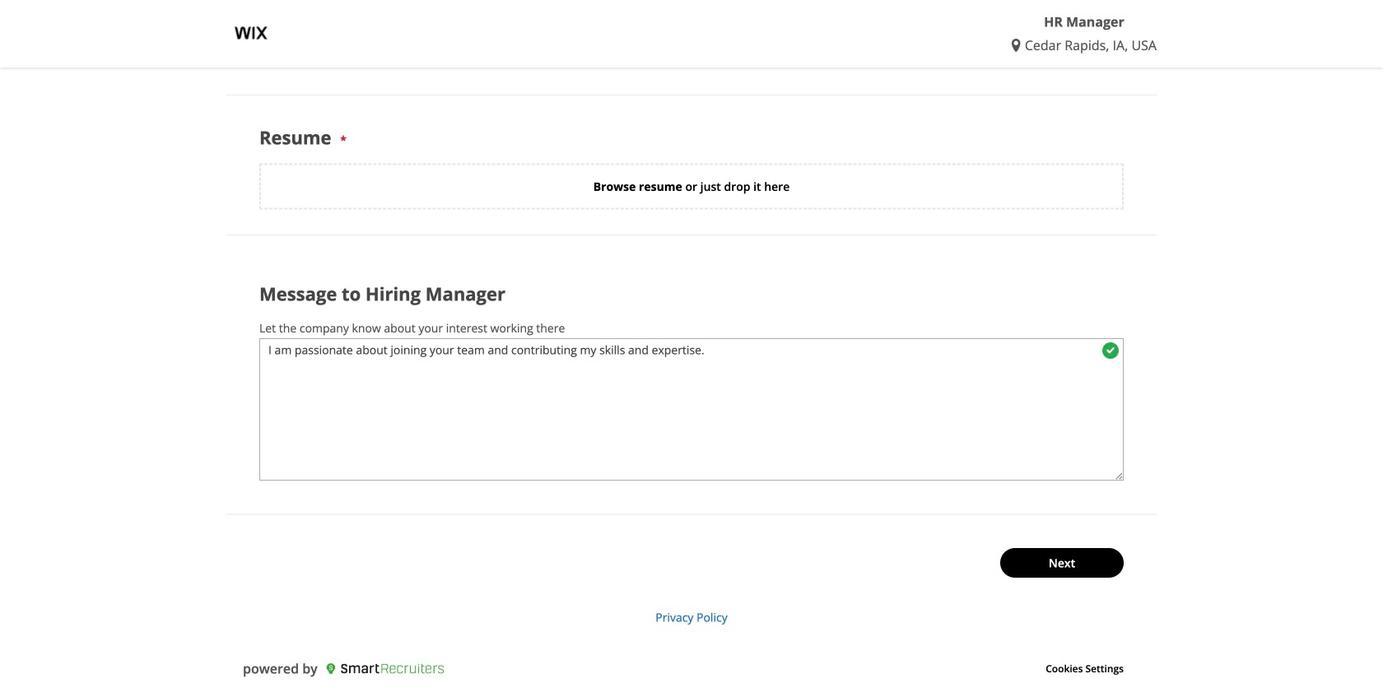 Task type: vqa. For each thing, say whether or not it's contained in the screenshot.
wix logo
yes



Task type: locate. For each thing, give the bounding box(es) containing it.
location image
[[1012, 39, 1025, 52]]

wix logo image
[[226, 8, 276, 58]]



